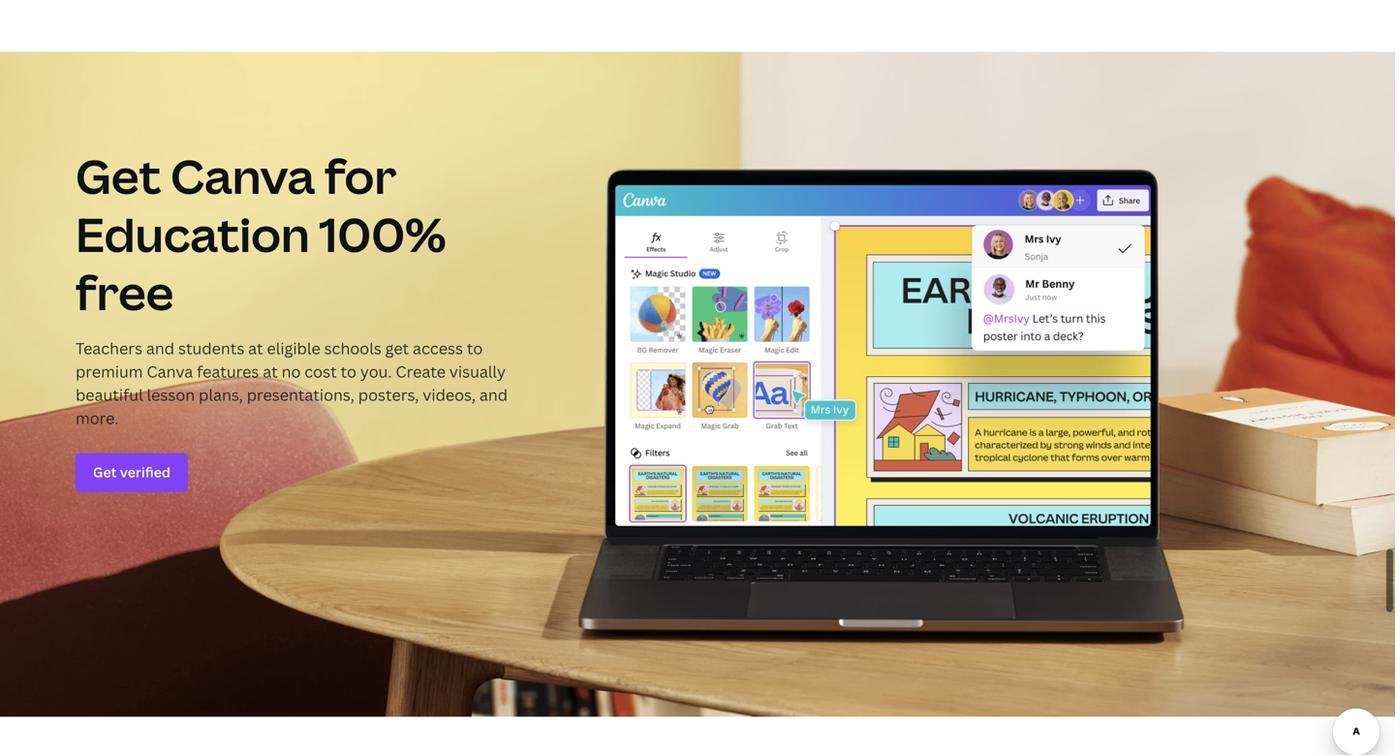 Task type: vqa. For each thing, say whether or not it's contained in the screenshot.
Overview link at the top left of the page
no



Task type: locate. For each thing, give the bounding box(es) containing it.
posters,
[[358, 384, 419, 405]]

plans,
[[199, 384, 243, 405]]

canva
[[171, 144, 315, 207], [147, 361, 193, 382]]

get canva for education 100% free
[[76, 144, 446, 324]]

and
[[146, 338, 175, 359], [480, 384, 508, 405]]

at
[[248, 338, 263, 359], [263, 361, 278, 382]]

0 horizontal spatial to
[[341, 361, 357, 382]]

beautiful
[[76, 384, 143, 405]]

presentations,
[[247, 384, 355, 405]]

and down visually
[[480, 384, 508, 405]]

visually
[[450, 361, 506, 382]]

get
[[76, 144, 161, 207]]

no
[[282, 361, 301, 382]]

1 vertical spatial canva
[[147, 361, 193, 382]]

at up features
[[248, 338, 263, 359]]

teachers and students at eligible schools get access to premium canva features at no cost to you. create visually beautiful lesson plans, presentations, posters, videos, and more.
[[76, 338, 508, 428]]

1 horizontal spatial and
[[480, 384, 508, 405]]

you.
[[360, 361, 392, 382]]

to down schools
[[341, 361, 357, 382]]

0 vertical spatial and
[[146, 338, 175, 359]]

to
[[467, 338, 483, 359], [341, 361, 357, 382]]

more.
[[76, 408, 119, 428]]

videos,
[[423, 384, 476, 405]]

free
[[76, 260, 174, 324]]

education
[[76, 202, 310, 266]]

students
[[178, 338, 245, 359]]

for
[[325, 144, 397, 207]]

create
[[396, 361, 446, 382]]

canva inside teachers and students at eligible schools get access to premium canva features at no cost to you. create visually beautiful lesson plans, presentations, posters, videos, and more.
[[147, 361, 193, 382]]

to up visually
[[467, 338, 483, 359]]

0 vertical spatial to
[[467, 338, 483, 359]]

1 vertical spatial to
[[341, 361, 357, 382]]

at left no
[[263, 361, 278, 382]]

and up lesson
[[146, 338, 175, 359]]

eligible
[[267, 338, 321, 359]]

0 vertical spatial canva
[[171, 144, 315, 207]]

1 vertical spatial and
[[480, 384, 508, 405]]

premium
[[76, 361, 143, 382]]



Task type: describe. For each thing, give the bounding box(es) containing it.
schools
[[324, 338, 382, 359]]

teachers
[[76, 338, 143, 359]]

1 vertical spatial at
[[263, 361, 278, 382]]

features
[[197, 361, 259, 382]]

cost
[[305, 361, 337, 382]]

lesson
[[147, 384, 195, 405]]

get
[[386, 338, 409, 359]]

100%
[[319, 202, 446, 266]]

0 horizontal spatial and
[[146, 338, 175, 359]]

canva inside get canva for education 100% free
[[171, 144, 315, 207]]

access
[[413, 338, 463, 359]]

0 vertical spatial at
[[248, 338, 263, 359]]

1 horizontal spatial to
[[467, 338, 483, 359]]



